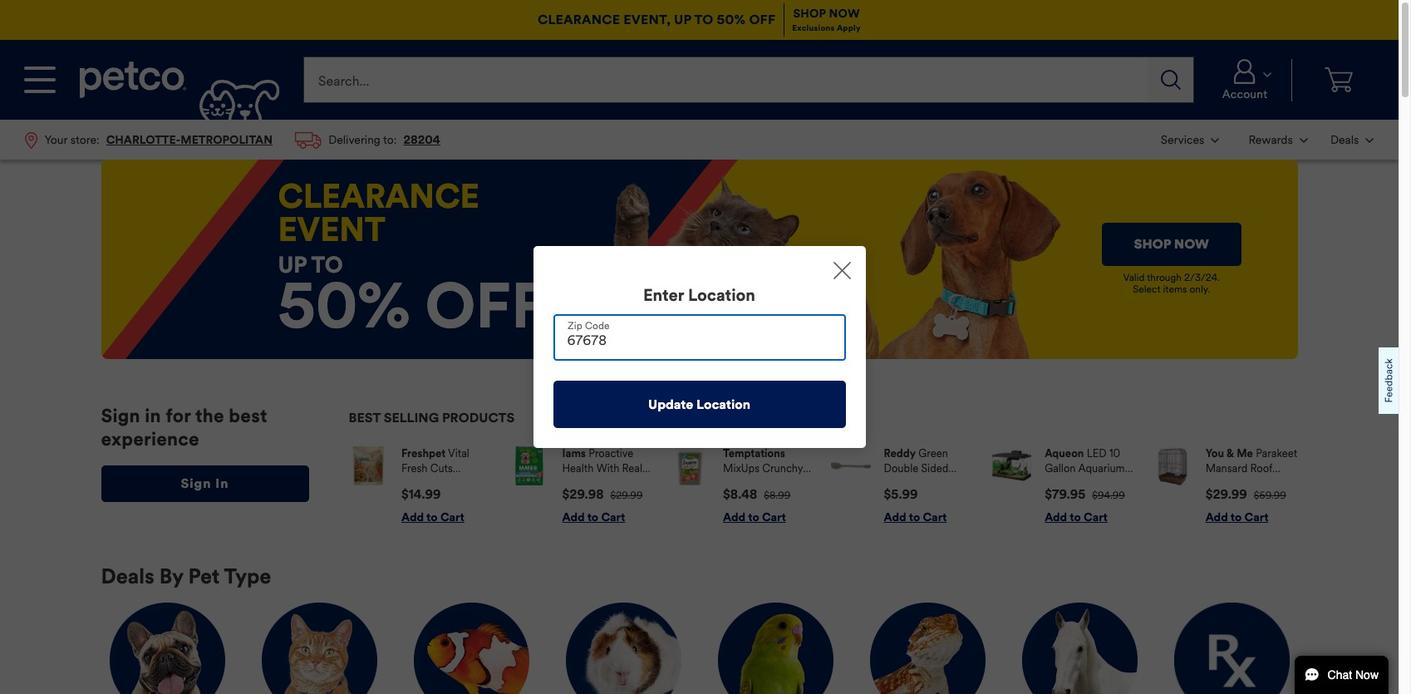 Task type: locate. For each thing, give the bounding box(es) containing it.
1 horizontal spatial 50%
[[717, 12, 746, 27]]

$14.99 list item
[[349, 446, 494, 525]]

clearance event up to
[[278, 176, 479, 279]]

0 horizontal spatial shop
[[794, 6, 827, 21]]

$5.99 list item
[[832, 446, 977, 525]]

location
[[688, 285, 756, 306], [697, 397, 751, 412]]

carat down icon 13 button right search icon
[[1206, 59, 1286, 101]]

0 vertical spatial now
[[829, 6, 860, 21]]

off
[[425, 269, 547, 345]]

$8.48 $8.99
[[723, 487, 791, 502]]

$29.99 left $59.99
[[1206, 487, 1248, 502]]

0 vertical spatial 50%
[[717, 12, 746, 27]]

0 vertical spatial shop
[[794, 6, 827, 21]]

$94.99
[[1093, 490, 1126, 501]]

$29.99 inside list item
[[1206, 487, 1248, 502]]

None field
[[553, 314, 846, 361]]

0 horizontal spatial 50%
[[278, 269, 411, 345]]

none field inside 'enter location' list item
[[553, 314, 846, 361]]

$29.98
[[563, 487, 604, 502]]

$29.99
[[1206, 487, 1248, 502], [611, 490, 643, 501]]

to
[[311, 251, 343, 279]]

shop
[[794, 6, 827, 21], [1135, 237, 1172, 252]]

50% right to
[[717, 12, 746, 27]]

sign inside button
[[181, 476, 212, 491]]

list containing $14.99
[[349, 433, 1298, 538]]

0 vertical spatial sign
[[101, 405, 140, 427]]

carat down icon 13 image for carat down icon 13 dropdown button underneath search icon
[[1212, 138, 1220, 143]]

1 vertical spatial sign
[[181, 476, 212, 491]]

sign in link
[[101, 466, 309, 502]]

shop up exclusions
[[794, 6, 827, 21]]

event
[[278, 210, 386, 250]]

sign in
[[181, 476, 229, 491]]

2/3/24.
[[1185, 272, 1221, 284]]

for
[[166, 405, 191, 427]]

now for shop now
[[1175, 237, 1210, 252]]

shop now link up "through" on the right of page
[[1102, 223, 1242, 266]]

Search search field
[[304, 57, 1149, 103]]

1 vertical spatial 50%
[[278, 269, 411, 345]]

$29.98 list item
[[510, 446, 655, 525]]

only.
[[1190, 284, 1211, 295]]

a cat, a gerbil, and a dog. image
[[602, 166, 1065, 359]]

enter
[[644, 285, 684, 306]]

cat deals image
[[262, 603, 377, 694]]

clearance
[[538, 12, 620, 27]]

location right enter
[[688, 285, 756, 306]]

1 vertical spatial location
[[697, 397, 751, 412]]

$29.99 list item
[[1153, 446, 1298, 525]]

carat down icon 13 image
[[1264, 72, 1272, 77], [1212, 138, 1220, 143], [1300, 138, 1309, 143], [1366, 138, 1375, 143]]

sign for sign in for the best experience
[[101, 405, 140, 427]]

location inside update location button
[[697, 397, 751, 412]]

location right update
[[697, 397, 751, 412]]

$29.99 inside '$29.98 $29.99'
[[611, 490, 643, 501]]

1 vertical spatial shop now link
[[1102, 223, 1242, 266]]

shop now link
[[794, 6, 860, 21], [1102, 223, 1242, 266]]

0 vertical spatial location
[[688, 285, 756, 306]]

$14.99
[[402, 487, 441, 502]]

sign inside sign in for the best experience
[[101, 405, 140, 427]]

0 horizontal spatial sign
[[101, 405, 140, 427]]

50%
[[717, 12, 746, 27], [278, 269, 411, 345]]

best
[[349, 410, 381, 426]]

shop for shop now exclusions apply
[[794, 6, 827, 21]]

1 horizontal spatial now
[[1175, 237, 1210, 252]]

carat down icon 13 image for carat down icon 13 popup button
[[1366, 138, 1375, 143]]

1 horizontal spatial sign
[[181, 476, 212, 491]]

0 vertical spatial shop now link
[[794, 6, 860, 21]]

$79.95
[[1045, 487, 1086, 502]]

shop up "through" on the right of page
[[1135, 237, 1172, 252]]

now
[[829, 6, 860, 21], [1175, 237, 1210, 252]]

50% down event
[[278, 269, 411, 345]]

experience
[[101, 428, 199, 451]]

deals
[[101, 564, 154, 590]]

1 horizontal spatial $29.99
[[1206, 487, 1248, 502]]

enter location
[[644, 285, 756, 306]]

small pet deals image
[[566, 603, 681, 694]]

carat down icon 13 image inside carat down icon 13 popup button
[[1366, 138, 1375, 143]]

now up apply
[[829, 6, 860, 21]]

up
[[674, 12, 692, 27]]

clearance
[[278, 176, 479, 217]]

update location button
[[553, 381, 846, 428]]

0 horizontal spatial shop now link
[[794, 6, 860, 21]]

1 horizontal spatial shop
[[1135, 237, 1172, 252]]

$29.99 right $29.98
[[611, 490, 643, 501]]

carat down icon 13 button
[[1206, 59, 1286, 101], [1152, 121, 1230, 158], [1233, 121, 1318, 158]]

valid
[[1124, 272, 1145, 284]]

now up the 2/3/24.
[[1175, 237, 1210, 252]]

1 vertical spatial now
[[1175, 237, 1210, 252]]

shop now link for valid through 2/3/24. select items only.
[[1102, 223, 1242, 266]]

0 vertical spatial list
[[1150, 120, 1386, 160]]

carat down icon 13 button down search icon
[[1152, 121, 1230, 158]]

shop now link up exclusions
[[794, 6, 860, 21]]

shop now link for exclusions apply
[[794, 6, 860, 21]]

1 vertical spatial list
[[349, 433, 1298, 538]]

1 horizontal spatial shop now link
[[1102, 223, 1242, 266]]

update
[[649, 397, 694, 412]]

now inside 'shop now exclusions apply'
[[829, 6, 860, 21]]

sign in button
[[101, 466, 309, 502]]

1 vertical spatial shop
[[1135, 237, 1172, 252]]

shop inside 'shop now exclusions apply'
[[794, 6, 827, 21]]

sign
[[101, 405, 140, 427], [181, 476, 212, 491]]

list item
[[13, 120, 284, 160]]

deals by pet type
[[101, 564, 271, 590]]

0 horizontal spatial $29.99
[[611, 490, 643, 501]]

the
[[195, 405, 224, 427]]

0 horizontal spatial now
[[829, 6, 860, 21]]

list
[[1150, 120, 1386, 160], [349, 433, 1298, 538]]



Task type: vqa. For each thing, say whether or not it's contained in the screenshot.
restock your pet's essentials, schedule services and more at home and on the go with our free app.
no



Task type: describe. For each thing, give the bounding box(es) containing it.
through
[[1148, 272, 1182, 284]]

apply
[[837, 23, 861, 33]]

best selling products
[[349, 410, 515, 426]]

carat down icon 13 button
[[1322, 121, 1384, 158]]

$79.95 $94.99
[[1045, 487, 1126, 502]]

exclusions
[[793, 23, 835, 33]]

selling
[[384, 410, 439, 426]]

by
[[159, 564, 183, 590]]

search image
[[1161, 70, 1181, 90]]

valid through 2/3/24. select items only.
[[1124, 272, 1221, 295]]

fish deals image
[[414, 603, 529, 694]]

up
[[278, 251, 307, 279]]

bird deals image
[[718, 603, 834, 694]]

best
[[229, 405, 268, 427]]

shop now
[[1135, 237, 1210, 252]]

enter location list item
[[0, 0, 1399, 694]]

items
[[1164, 284, 1188, 295]]

list item inside enter location list
[[13, 120, 284, 160]]

$5.99
[[884, 487, 918, 502]]

sign in for the best experience
[[101, 405, 268, 451]]

select
[[1133, 284, 1161, 295]]

$79.95 list item
[[993, 446, 1137, 525]]

products
[[442, 410, 515, 426]]

carat down icon 13 image for carat down icon 13 dropdown button on the left of carat down icon 13 popup button
[[1300, 138, 1309, 143]]

shop for shop now
[[1135, 237, 1172, 252]]

sign for sign in
[[181, 476, 212, 491]]

$8.99
[[764, 490, 791, 501]]

type
[[224, 564, 271, 590]]

in
[[145, 405, 161, 427]]

carat down icon 13 button left carat down icon 13 popup button
[[1233, 121, 1318, 158]]

clearance event, up to 50% off
[[538, 12, 776, 27]]

in
[[216, 476, 229, 491]]

50% off
[[278, 269, 547, 345]]

$8.48
[[723, 487, 758, 502]]

location for update location
[[697, 397, 751, 412]]

$29.99 $59.99
[[1206, 487, 1287, 502]]

update location
[[649, 397, 751, 412]]

reptile deals image
[[870, 603, 986, 694]]

shop now exclusions apply
[[793, 6, 861, 33]]

$29.98 $29.99
[[563, 487, 643, 502]]

off
[[750, 12, 776, 27]]

to
[[695, 12, 714, 27]]

pet pharmacy image
[[1175, 603, 1290, 694]]

dog deals image
[[109, 603, 225, 694]]

pet
[[188, 564, 220, 590]]

$8.48 list item
[[671, 446, 816, 525]]

$59.99
[[1255, 490, 1287, 501]]

location for enter location
[[688, 285, 756, 306]]

farm and feed deals image
[[1022, 603, 1138, 694]]

event,
[[624, 12, 671, 27]]

now for shop now exclusions apply
[[829, 6, 860, 21]]

enter location list
[[0, 0, 1399, 694]]



